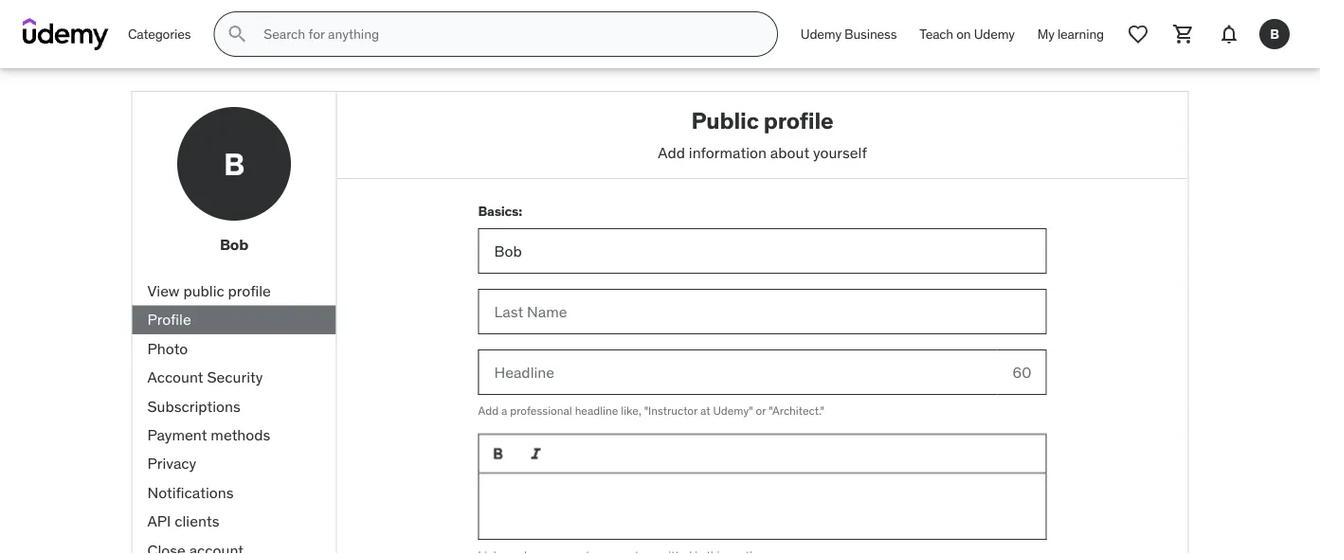 Task type: vqa. For each thing, say whether or not it's contained in the screenshot.
xsmall icon associated with Floating Point Precision and a Challenge
no



Task type: locate. For each thing, give the bounding box(es) containing it.
Last Name text field
[[478, 289, 1047, 335]]

categories
[[128, 25, 191, 42]]

view public profile link
[[132, 277, 336, 306]]

payment methods link
[[132, 421, 336, 450]]

add left a
[[478, 404, 499, 418]]

add left information
[[658, 142, 685, 162]]

bold image
[[489, 445, 508, 464]]

0 vertical spatial profile
[[764, 106, 834, 135]]

information
[[689, 142, 767, 162]]

b link
[[1252, 11, 1298, 57]]

0 horizontal spatial udemy
[[801, 25, 842, 42]]

my learning link
[[1026, 11, 1116, 57]]

subscriptions
[[147, 396, 241, 416]]

add
[[658, 142, 685, 162], [478, 404, 499, 418]]

1 horizontal spatial udemy
[[974, 25, 1015, 42]]

0 horizontal spatial profile
[[228, 281, 271, 301]]

b
[[1270, 25, 1279, 42], [224, 145, 245, 183]]

profile
[[764, 106, 834, 135], [228, 281, 271, 301]]

photo link
[[132, 335, 336, 363]]

udemy
[[801, 25, 842, 42], [974, 25, 1015, 42]]

subscriptions link
[[132, 392, 336, 421]]

profile inside "view public profile profile photo account security subscriptions payment methods privacy notifications api clients"
[[228, 281, 271, 301]]

0 vertical spatial add
[[658, 142, 685, 162]]

1 horizontal spatial add
[[658, 142, 685, 162]]

security
[[207, 368, 263, 387]]

1 vertical spatial profile
[[228, 281, 271, 301]]

None text field
[[478, 474, 1047, 540]]

0 vertical spatial b
[[1270, 25, 1279, 42]]

api
[[147, 512, 171, 531]]

wishlist image
[[1127, 23, 1150, 45]]

public
[[691, 106, 759, 135]]

privacy
[[147, 454, 196, 474]]

2 udemy from the left
[[974, 25, 1015, 42]]

udemy right on
[[974, 25, 1015, 42]]

photo
[[147, 339, 188, 358]]

submit search image
[[226, 23, 249, 45]]

udemy"
[[713, 404, 753, 418]]

my learning
[[1038, 25, 1104, 42]]

Search for anything text field
[[260, 18, 754, 50]]

b right notifications image
[[1270, 25, 1279, 42]]

headline
[[575, 404, 618, 418]]

public
[[183, 281, 224, 301]]

udemy inside "teach on udemy" link
[[974, 25, 1015, 42]]

api clients link
[[132, 507, 336, 536]]

on
[[957, 25, 971, 42]]

profile up "about"
[[764, 106, 834, 135]]

0 horizontal spatial add
[[478, 404, 499, 418]]

b up bob
[[224, 145, 245, 183]]

teach on udemy link
[[908, 11, 1026, 57]]

notifications link
[[132, 479, 336, 507]]

1 vertical spatial b
[[224, 145, 245, 183]]

italic image
[[527, 445, 546, 464]]

account security link
[[132, 363, 336, 392]]

account
[[147, 368, 203, 387]]

notifications
[[147, 483, 234, 502]]

"architect."
[[769, 404, 825, 418]]

profile up "profile" link
[[228, 281, 271, 301]]

methods
[[211, 425, 271, 445]]

public profile add information about yourself
[[658, 106, 867, 162]]

add inside public profile add information about yourself
[[658, 142, 685, 162]]

basics:
[[478, 203, 522, 220]]

udemy left business
[[801, 25, 842, 42]]

0 horizontal spatial b
[[224, 145, 245, 183]]

1 horizontal spatial profile
[[764, 106, 834, 135]]

First Name text field
[[478, 229, 1047, 274]]

1 horizontal spatial b
[[1270, 25, 1279, 42]]



Task type: describe. For each thing, give the bounding box(es) containing it.
at
[[700, 404, 710, 418]]

udemy image
[[23, 18, 109, 50]]

profile inside public profile add information about yourself
[[764, 106, 834, 135]]

clients
[[175, 512, 219, 531]]

bob
[[220, 235, 248, 255]]

notifications image
[[1218, 23, 1241, 45]]

about
[[770, 142, 810, 162]]

profile link
[[132, 306, 336, 335]]

payment
[[147, 425, 207, 445]]

yourself
[[813, 142, 867, 162]]

Headline text field
[[478, 350, 998, 395]]

1 udemy from the left
[[801, 25, 842, 42]]

professional
[[510, 404, 572, 418]]

or
[[756, 404, 766, 418]]

"instructor
[[644, 404, 698, 418]]

like,
[[621, 404, 641, 418]]

teach on udemy
[[920, 25, 1015, 42]]

profile
[[147, 310, 191, 329]]

a
[[501, 404, 507, 418]]

teach
[[920, 25, 954, 42]]

view
[[147, 281, 180, 301]]

categories button
[[117, 11, 202, 57]]

shopping cart with 0 items image
[[1173, 23, 1195, 45]]

business
[[845, 25, 897, 42]]

view public profile profile photo account security subscriptions payment methods privacy notifications api clients
[[147, 281, 271, 531]]

my
[[1038, 25, 1055, 42]]

udemy business link
[[789, 11, 908, 57]]

60
[[1013, 363, 1032, 382]]

privacy link
[[132, 450, 336, 479]]

1 vertical spatial add
[[478, 404, 499, 418]]

add a professional headline like, "instructor at udemy" or "architect."
[[478, 404, 825, 418]]

udemy business
[[801, 25, 897, 42]]

learning
[[1058, 25, 1104, 42]]



